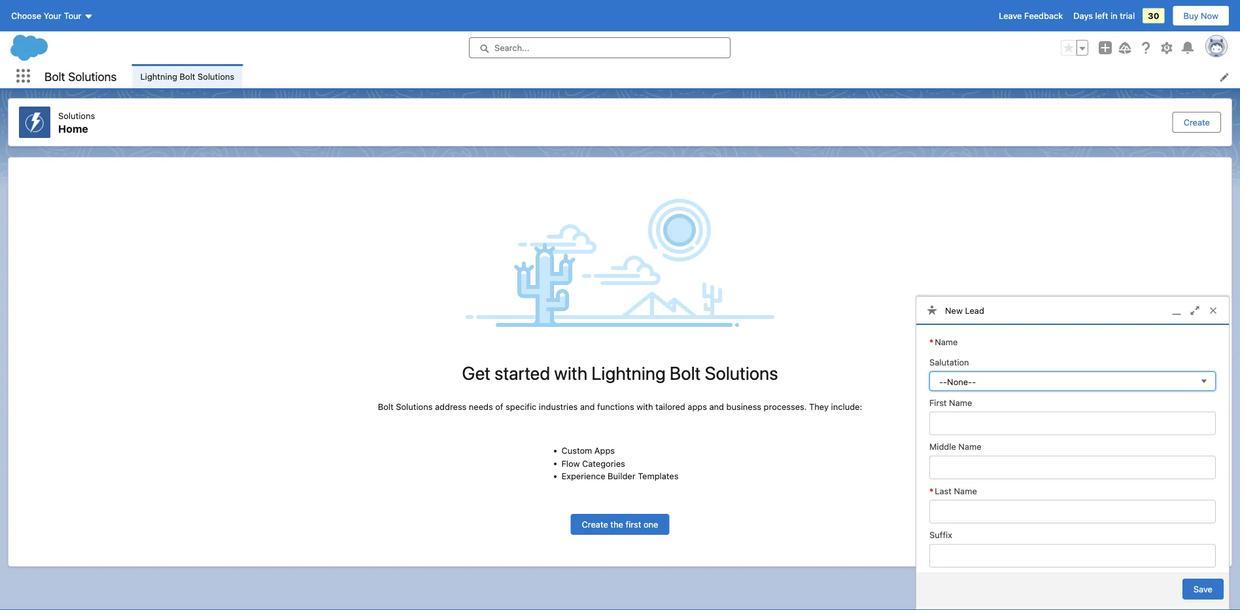 Task type: describe. For each thing, give the bounding box(es) containing it.
--none-- button
[[930, 372, 1217, 391]]

lightning bolt image
[[19, 107, 50, 138]]

functions
[[598, 402, 635, 412]]

--none--
[[940, 377, 977, 387]]

create for create the first one
[[582, 520, 609, 530]]

lightning bolt solutions
[[140, 71, 234, 81]]

* name
[[930, 337, 958, 347]]

processes.
[[764, 402, 807, 412]]

search... button
[[469, 37, 731, 58]]

create the first one button
[[571, 514, 670, 535]]

Suffix text field
[[930, 545, 1217, 568]]

bolt solutions
[[45, 69, 117, 83]]

name for middle name
[[959, 442, 982, 452]]

1 and from the left
[[580, 402, 595, 412]]

solutions home
[[58, 111, 95, 135]]

your
[[44, 11, 62, 21]]

1 vertical spatial with
[[637, 402, 654, 412]]

solutions inside list
[[198, 71, 234, 81]]

the
[[611, 520, 624, 530]]

buy now
[[1184, 11, 1219, 21]]

feedback
[[1025, 11, 1064, 21]]

now
[[1202, 11, 1219, 21]]

tailored
[[656, 402, 686, 412]]

address
[[435, 402, 467, 412]]

flow
[[562, 459, 580, 469]]

custom apps flow categories experience builder templates
[[562, 446, 679, 481]]

choose your tour button
[[10, 5, 94, 26]]

3 - from the left
[[973, 377, 977, 387]]

leave feedback link
[[999, 11, 1064, 21]]

bolt solutions address needs of specific industries and functions with tailored apps and business processes. they include:
[[378, 402, 863, 412]]

buy now button
[[1173, 5, 1230, 26]]

suffix
[[930, 530, 953, 540]]

2 - from the left
[[944, 377, 948, 387]]

0 horizontal spatial with
[[555, 363, 588, 384]]

First Name text field
[[930, 412, 1217, 436]]

tour
[[64, 11, 81, 21]]

industries
[[539, 402, 578, 412]]

30
[[1149, 11, 1160, 21]]

buy
[[1184, 11, 1199, 21]]

experience
[[562, 472, 606, 481]]

they
[[810, 402, 829, 412]]

leave feedback
[[999, 11, 1064, 21]]

none-
[[948, 377, 973, 387]]

2 and from the left
[[710, 402, 724, 412]]

trial
[[1121, 11, 1136, 21]]

save
[[1194, 585, 1213, 595]]

* for * name
[[930, 337, 934, 347]]



Task type: locate. For each thing, give the bounding box(es) containing it.
1 vertical spatial lightning
[[592, 363, 666, 384]]

create for create
[[1184, 117, 1211, 127]]

0 horizontal spatial lightning
[[140, 71, 177, 81]]

name for * name
[[935, 337, 958, 347]]

2 * from the top
[[930, 486, 934, 496]]

new lead dialog
[[916, 296, 1230, 611]]

*
[[930, 337, 934, 347], [930, 486, 934, 496]]

0 horizontal spatial and
[[580, 402, 595, 412]]

1 horizontal spatial create
[[1184, 117, 1211, 127]]

bolt inside list
[[180, 71, 195, 81]]

and
[[580, 402, 595, 412], [710, 402, 724, 412]]

categories
[[582, 459, 626, 469]]

lightning bolt solutions list
[[133, 64, 1241, 88]]

new
[[946, 305, 963, 315]]

and right apps
[[710, 402, 724, 412]]

get started with lightning bolt solutions
[[462, 363, 779, 384]]

1 vertical spatial *
[[930, 486, 934, 496]]

name right middle in the bottom right of the page
[[959, 442, 982, 452]]

custom
[[562, 446, 592, 456]]

last name
[[935, 486, 978, 496]]

1 * from the top
[[930, 337, 934, 347]]

apps
[[688, 402, 707, 412]]

first name
[[930, 398, 973, 408]]

salutation
[[930, 358, 970, 368]]

name for first name
[[950, 398, 973, 408]]

name up salutation on the bottom right of page
[[935, 337, 958, 347]]

* for *
[[930, 486, 934, 496]]

name for last name
[[955, 486, 978, 496]]

- down salutation on the bottom right of page
[[944, 377, 948, 387]]

started
[[495, 363, 551, 384]]

search...
[[495, 43, 530, 53]]

of
[[496, 402, 504, 412]]

name down none-
[[950, 398, 973, 408]]

left
[[1096, 11, 1109, 21]]

first
[[930, 398, 947, 408]]

create button
[[1173, 112, 1222, 133]]

-
[[940, 377, 944, 387], [944, 377, 948, 387], [973, 377, 977, 387]]

name right last
[[955, 486, 978, 496]]

one
[[644, 520, 659, 530]]

* up salutation on the bottom right of page
[[930, 337, 934, 347]]

lead
[[966, 305, 985, 315]]

0 horizontal spatial create
[[582, 520, 609, 530]]

lightning
[[140, 71, 177, 81], [592, 363, 666, 384]]

0 vertical spatial create
[[1184, 117, 1211, 127]]

Middle Name text field
[[930, 456, 1217, 480]]

with
[[555, 363, 588, 384], [637, 402, 654, 412]]

days
[[1074, 11, 1094, 21]]

- left none-
[[940, 377, 944, 387]]

1 horizontal spatial with
[[637, 402, 654, 412]]

1 - from the left
[[940, 377, 944, 387]]

Last Name text field
[[930, 500, 1217, 524]]

save button
[[1183, 579, 1224, 600]]

middle
[[930, 442, 957, 452]]

create
[[1184, 117, 1211, 127], [582, 520, 609, 530]]

solutions
[[68, 69, 117, 83], [198, 71, 234, 81], [58, 111, 95, 121], [705, 363, 779, 384], [396, 402, 433, 412]]

0 vertical spatial *
[[930, 337, 934, 347]]

new lead
[[946, 305, 985, 315]]

include:
[[832, 402, 863, 412]]

builder
[[608, 472, 636, 481]]

leave
[[999, 11, 1023, 21]]

in
[[1111, 11, 1118, 21]]

0 vertical spatial lightning
[[140, 71, 177, 81]]

group
[[1061, 40, 1089, 56]]

lightning bolt solutions link
[[133, 64, 242, 88]]

0 vertical spatial with
[[555, 363, 588, 384]]

business
[[727, 402, 762, 412]]

1 horizontal spatial and
[[710, 402, 724, 412]]

and left functions
[[580, 402, 595, 412]]

with up industries on the bottom
[[555, 363, 588, 384]]

home
[[58, 123, 88, 135]]

needs
[[469, 402, 493, 412]]

name
[[935, 337, 958, 347], [950, 398, 973, 408], [959, 442, 982, 452], [955, 486, 978, 496]]

1 vertical spatial create
[[582, 520, 609, 530]]

- up first name
[[973, 377, 977, 387]]

get
[[462, 363, 491, 384]]

bolt
[[45, 69, 65, 83], [180, 71, 195, 81], [670, 363, 701, 384], [378, 402, 394, 412]]

lightning inside list
[[140, 71, 177, 81]]

1 horizontal spatial lightning
[[592, 363, 666, 384]]

apps
[[595, 446, 615, 456]]

create the first one
[[582, 520, 659, 530]]

* left last
[[930, 486, 934, 496]]

last
[[935, 486, 952, 496]]

specific
[[506, 402, 537, 412]]

templates
[[638, 472, 679, 481]]

choose your tour
[[11, 11, 81, 21]]

days left in trial
[[1074, 11, 1136, 21]]

get started with lightning bolt solutions image
[[463, 197, 778, 330]]

with left 'tailored'
[[637, 402, 654, 412]]

middle name
[[930, 442, 982, 452]]

first
[[626, 520, 642, 530]]

choose
[[11, 11, 41, 21]]



Task type: vqa. For each thing, say whether or not it's contained in the screenshot.
Name
yes



